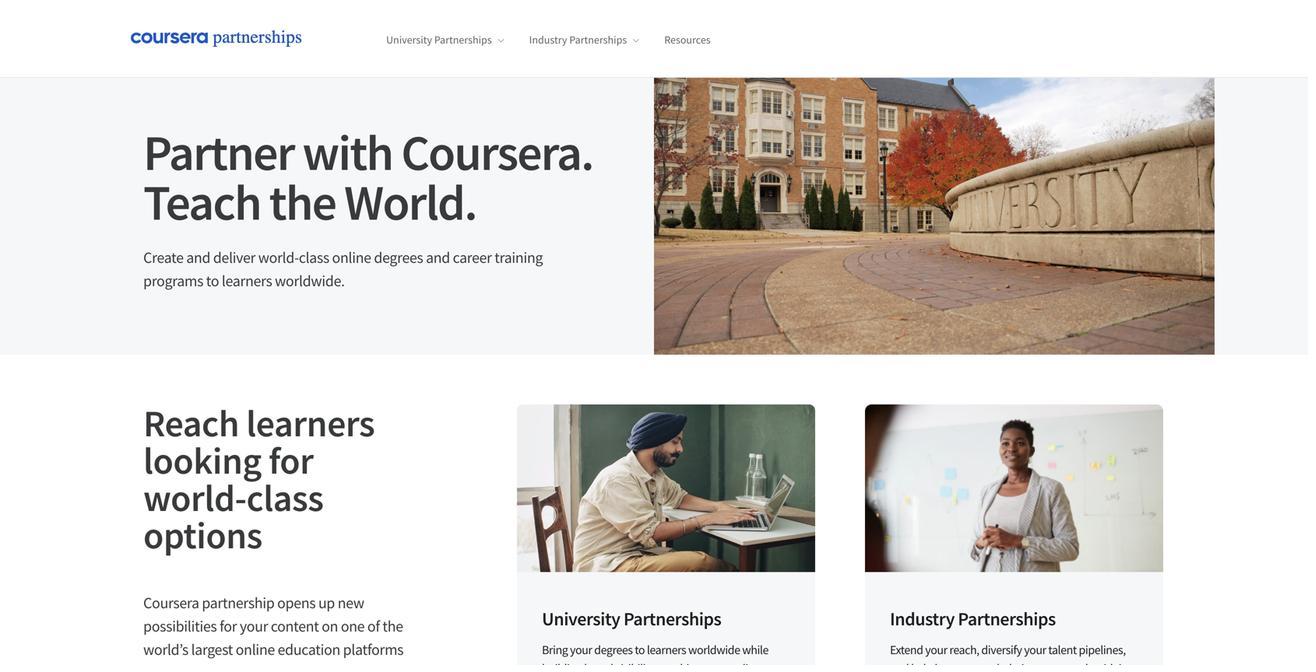 Task type: describe. For each thing, give the bounding box(es) containing it.
university partnerships link
[[386, 33, 504, 47]]

career
[[453, 248, 492, 267]]

reaching
[[659, 661, 701, 666]]

coursera.
[[401, 121, 593, 184]]

up
[[318, 594, 335, 613]]

and for partner with coursera. teach the world.
[[426, 248, 450, 267]]

degrees inside bring your degrees to learners worldwide while building brand visibility, reaching new audiences
[[594, 643, 633, 658]]

industry partnerships image
[[865, 405, 1163, 573]]

reach
[[143, 400, 239, 447]]

world.
[[344, 171, 476, 234]]

for inside coursera partnership opens up new possibilities for your content on one of the world's largest online education platforms
[[220, 617, 237, 637]]

new inside coursera partnership opens up new possibilities for your content on one of the world's largest online education platforms
[[338, 594, 364, 613]]

0 horizontal spatial and
[[186, 248, 210, 267]]

1 horizontal spatial university
[[542, 608, 620, 631]]

pipelines,
[[1079, 643, 1126, 658]]

class inside create and deliver world-class online degrees and career training programs to learners worldwide.
[[299, 248, 329, 267]]

while
[[742, 643, 769, 658]]

partner with coursera. teach the world.
[[143, 121, 593, 234]]

1 horizontal spatial industry partnerships
[[890, 608, 1056, 631]]

options
[[143, 512, 262, 559]]

resources
[[664, 33, 711, 47]]

learners inside extend your reach, diversify your talent pipelines, and help learners reach their careers goals with in
[[935, 661, 974, 666]]

create
[[143, 248, 183, 267]]

looking
[[143, 438, 262, 484]]

possibilities
[[143, 617, 217, 637]]

programs
[[143, 271, 203, 291]]

with inside extend your reach, diversify your talent pipelines, and help learners reach their careers goals with in
[[1095, 661, 1117, 666]]

careers
[[1030, 661, 1065, 666]]

teach
[[143, 171, 261, 234]]

your inside bring your degrees to learners worldwide while building brand visibility, reaching new audiences
[[570, 643, 592, 658]]

extend your reach, diversify your talent pipelines, and help learners reach their careers goals with in
[[890, 643, 1131, 666]]

for inside the reach learners looking for world-class options
[[269, 438, 313, 484]]

university partnerships image
[[517, 405, 815, 573]]

world's
[[143, 640, 188, 660]]

industry partnerships link
[[529, 33, 639, 47]]

class inside the reach learners looking for world-class options
[[246, 475, 324, 522]]

to inside bring your degrees to learners worldwide while building brand visibility, reaching new audiences
[[635, 643, 645, 658]]

resources link
[[664, 33, 711, 47]]

coursera
[[143, 594, 199, 613]]

reach learners looking for world-class options
[[143, 400, 375, 559]]

extend
[[890, 643, 923, 658]]

platforms
[[343, 640, 403, 660]]

diversify
[[981, 643, 1022, 658]]

building
[[542, 661, 582, 666]]

deliver
[[213, 248, 255, 267]]

to inside create and deliver world-class online degrees and career training programs to learners worldwide.
[[206, 271, 219, 291]]



Task type: locate. For each thing, give the bounding box(es) containing it.
0 vertical spatial industry partnerships
[[529, 33, 627, 47]]

0 horizontal spatial online
[[236, 640, 275, 660]]

your up brand
[[570, 643, 592, 658]]

1 horizontal spatial degrees
[[594, 643, 633, 658]]

0 horizontal spatial industry partnerships
[[529, 33, 627, 47]]

coursera partnership opens up new possibilities for your content on one of the world's largest online education platforms
[[143, 594, 403, 660]]

coursera partnerships image
[[131, 28, 318, 49]]

degrees
[[374, 248, 423, 267], [594, 643, 633, 658]]

0 vertical spatial new
[[338, 594, 364, 613]]

reach,
[[950, 643, 979, 658]]

online up 'worldwide.'
[[332, 248, 371, 267]]

0 horizontal spatial with
[[302, 121, 393, 184]]

training
[[495, 248, 543, 267]]

help
[[911, 661, 933, 666]]

world- up 'worldwide.'
[[258, 248, 299, 267]]

1 vertical spatial industry
[[890, 608, 955, 631]]

1 vertical spatial online
[[236, 640, 275, 660]]

and up programs
[[186, 248, 210, 267]]

opens
[[277, 594, 316, 613]]

degrees up brand
[[594, 643, 633, 658]]

1 horizontal spatial world-
[[258, 248, 299, 267]]

world- down reach at the left of page
[[143, 475, 246, 522]]

the
[[269, 171, 336, 234], [383, 617, 403, 637]]

online
[[332, 248, 371, 267], [236, 640, 275, 660]]

0 horizontal spatial to
[[206, 271, 219, 291]]

class
[[299, 248, 329, 267], [246, 475, 324, 522]]

1 horizontal spatial university partnerships
[[542, 608, 721, 631]]

0 horizontal spatial world-
[[143, 475, 246, 522]]

and
[[186, 248, 210, 267], [426, 248, 450, 267], [890, 661, 909, 666]]

industry
[[529, 33, 567, 47], [890, 608, 955, 631]]

1 vertical spatial the
[[383, 617, 403, 637]]

0 vertical spatial university
[[386, 33, 432, 47]]

0 horizontal spatial university
[[386, 33, 432, 47]]

1 vertical spatial industry partnerships
[[890, 608, 1056, 631]]

on
[[322, 617, 338, 637]]

0 horizontal spatial industry
[[529, 33, 567, 47]]

1 vertical spatial university
[[542, 608, 620, 631]]

to
[[206, 271, 219, 291], [635, 643, 645, 658]]

university
[[386, 33, 432, 47], [542, 608, 620, 631]]

degrees inside create and deliver world-class online degrees and career training programs to learners worldwide.
[[374, 248, 423, 267]]

learners
[[222, 271, 272, 291], [246, 400, 375, 447], [647, 643, 686, 658], [935, 661, 974, 666]]

worldwide
[[688, 643, 740, 658]]

with inside partner with coursera. teach the world.
[[302, 121, 393, 184]]

partnership
[[202, 594, 274, 613]]

0 horizontal spatial university partnerships
[[386, 33, 492, 47]]

bring your degrees to learners worldwide while building brand visibility, reaching new audiences
[[542, 643, 779, 666]]

your up 'help'
[[925, 643, 947, 658]]

largest
[[191, 640, 233, 660]]

and down extend
[[890, 661, 909, 666]]

new inside bring your degrees to learners worldwide while building brand visibility, reaching new audiences
[[704, 661, 724, 666]]

online inside create and deliver world-class online degrees and career training programs to learners worldwide.
[[332, 248, 371, 267]]

1 horizontal spatial to
[[635, 643, 645, 658]]

university partnerships
[[386, 33, 492, 47], [542, 608, 721, 631]]

0 horizontal spatial the
[[269, 171, 336, 234]]

1 horizontal spatial online
[[332, 248, 371, 267]]

learners inside create and deliver world-class online degrees and career training programs to learners worldwide.
[[222, 271, 272, 291]]

0 vertical spatial degrees
[[374, 248, 423, 267]]

world- inside the reach learners looking for world-class options
[[143, 475, 246, 522]]

learners inside bring your degrees to learners worldwide while building brand visibility, reaching new audiences
[[647, 643, 686, 658]]

goals
[[1068, 661, 1093, 666]]

reach
[[976, 661, 1003, 666]]

bring
[[542, 643, 568, 658]]

1 vertical spatial with
[[1095, 661, 1117, 666]]

1 vertical spatial degrees
[[594, 643, 633, 658]]

your inside coursera partnership opens up new possibilities for your content on one of the world's largest online education platforms
[[240, 617, 268, 637]]

education
[[278, 640, 340, 660]]

the inside coursera partnership opens up new possibilities for your content on one of the world's largest online education platforms
[[383, 617, 403, 637]]

for
[[269, 438, 313, 484], [220, 617, 237, 637]]

new up one at the bottom of the page
[[338, 594, 364, 613]]

brand
[[584, 661, 613, 666]]

1 horizontal spatial and
[[426, 248, 450, 267]]

and left career on the top left of the page
[[426, 248, 450, 267]]

new
[[338, 594, 364, 613], [704, 661, 724, 666]]

0 horizontal spatial for
[[220, 617, 237, 637]]

1 vertical spatial for
[[220, 617, 237, 637]]

1 vertical spatial to
[[635, 643, 645, 658]]

their
[[1005, 661, 1028, 666]]

1 horizontal spatial for
[[269, 438, 313, 484]]

content
[[271, 617, 319, 637]]

2 horizontal spatial and
[[890, 661, 909, 666]]

0 vertical spatial the
[[269, 171, 336, 234]]

and inside extend your reach, diversify your talent pipelines, and help learners reach their careers goals with in
[[890, 661, 909, 666]]

0 vertical spatial class
[[299, 248, 329, 267]]

1 vertical spatial new
[[704, 661, 724, 666]]

to up visibility,
[[635, 643, 645, 658]]

degrees down world.
[[374, 248, 423, 267]]

1 vertical spatial class
[[246, 475, 324, 522]]

world- inside create and deliver world-class online degrees and career training programs to learners worldwide.
[[258, 248, 299, 267]]

of
[[367, 617, 380, 637]]

0 vertical spatial to
[[206, 271, 219, 291]]

worldwide.
[[275, 271, 345, 291]]

learners inside the reach learners looking for world-class options
[[246, 400, 375, 447]]

0 horizontal spatial degrees
[[374, 248, 423, 267]]

talent
[[1048, 643, 1077, 658]]

and for industry partnerships
[[890, 661, 909, 666]]

partner
[[143, 121, 294, 184]]

0 vertical spatial industry
[[529, 33, 567, 47]]

one
[[341, 617, 365, 637]]

your up careers
[[1024, 643, 1046, 658]]

0 horizontal spatial new
[[338, 594, 364, 613]]

your down partnership
[[240, 617, 268, 637]]

to down deliver
[[206, 271, 219, 291]]

online inside coursera partnership opens up new possibilities for your content on one of the world's largest online education platforms
[[236, 640, 275, 660]]

1 horizontal spatial the
[[383, 617, 403, 637]]

partnerships
[[434, 33, 492, 47], [569, 33, 627, 47], [624, 608, 721, 631], [958, 608, 1056, 631]]

new down worldwide
[[704, 661, 724, 666]]

1 horizontal spatial with
[[1095, 661, 1117, 666]]

1 horizontal spatial industry
[[890, 608, 955, 631]]

industry partnerships
[[529, 33, 627, 47], [890, 608, 1056, 631]]

visibility,
[[615, 661, 657, 666]]

with
[[302, 121, 393, 184], [1095, 661, 1117, 666]]

the inside partner with coursera. teach the world.
[[269, 171, 336, 234]]

0 vertical spatial world-
[[258, 248, 299, 267]]

1 vertical spatial world-
[[143, 475, 246, 522]]

world-
[[258, 248, 299, 267], [143, 475, 246, 522]]

1 vertical spatial university partnerships
[[542, 608, 721, 631]]

your
[[240, 617, 268, 637], [570, 643, 592, 658], [925, 643, 947, 658], [1024, 643, 1046, 658]]

0 vertical spatial for
[[269, 438, 313, 484]]

0 vertical spatial online
[[332, 248, 371, 267]]

0 vertical spatial with
[[302, 121, 393, 184]]

create and deliver world-class online degrees and career training programs to learners worldwide.
[[143, 248, 543, 291]]

online right largest
[[236, 640, 275, 660]]

1 horizontal spatial new
[[704, 661, 724, 666]]

0 vertical spatial university partnerships
[[386, 33, 492, 47]]



Task type: vqa. For each thing, say whether or not it's contained in the screenshot.
HELP
yes



